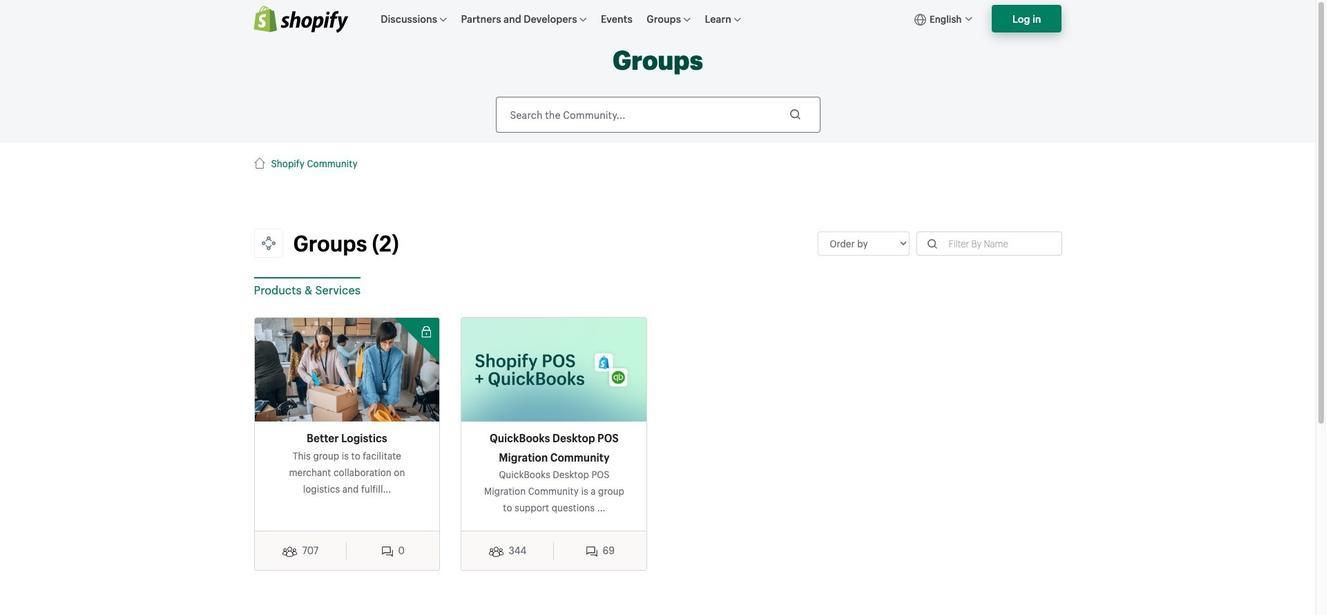 Task type: vqa. For each thing, say whether or not it's contained in the screenshot.
heading
no



Task type: describe. For each thing, give the bounding box(es) containing it.
lock icon image
[[422, 326, 432, 337]]

2 members count image from the left
[[489, 546, 503, 557]]



Task type: locate. For each thing, give the bounding box(es) containing it.
1 horizontal spatial members count image
[[489, 546, 503, 557]]

shopify logo image
[[254, 6, 348, 33]]

1 members count image from the left
[[382, 546, 393, 557]]

0 horizontal spatial grouphub avatar image
[[255, 318, 440, 422]]

grouphub avatar image
[[255, 318, 440, 422], [462, 318, 647, 422]]

members count image
[[282, 546, 297, 557]]

1 grouphub avatar image from the left
[[255, 318, 440, 422]]

groups image
[[254, 229, 283, 258]]

0 horizontal spatial members count image
[[382, 546, 393, 557]]

1 horizontal spatial grouphub avatar image
[[462, 318, 647, 422]]

2 horizontal spatial members count image
[[587, 546, 598, 557]]

3 members count image from the left
[[587, 546, 598, 557]]

Search text field
[[496, 96, 821, 132]]

Filter By Name text field
[[941, 232, 1062, 255]]

members count image
[[382, 546, 393, 557], [489, 546, 503, 557], [587, 546, 598, 557]]

2 grouphub avatar image from the left
[[462, 318, 647, 422]]

search icon image
[[928, 239, 938, 249]]

None submit
[[778, 99, 813, 130]]



